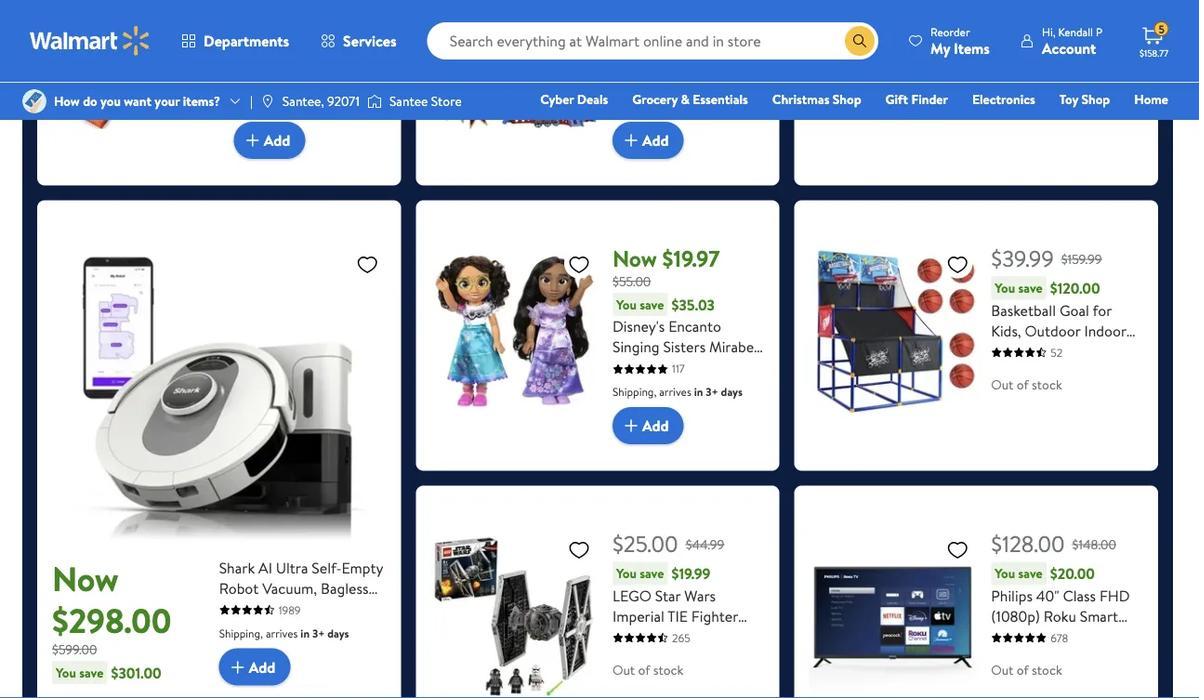 Task type: describe. For each thing, give the bounding box(es) containing it.
lego
[[613, 586, 652, 606]]

1 vertical spatial add to cart image
[[620, 415, 643, 437]]

& inside grocery & essentials link
[[681, 90, 690, 108]]

$64.99
[[810, 69, 848, 88]]

essentials
[[693, 90, 748, 108]]

$39.99
[[992, 243, 1054, 274]]

self-
[[312, 558, 342, 578]]

wheels
[[262, 31, 309, 51]]

wars
[[685, 586, 716, 606]]

garage
[[234, 51, 281, 72]]

add button inside now $298.00 group
[[219, 649, 290, 686]]

now $298.00 $599.00 you save $301.00
[[52, 555, 172, 683]]

$25.00
[[613, 529, 679, 560]]

$128.00
[[992, 529, 1065, 560]]

add up "one"
[[1007, 86, 1033, 106]]

3 basketball from the top
[[992, 402, 1057, 423]]

$35.03
[[672, 294, 715, 315]]

departments
[[204, 31, 289, 51]]

capacity
[[271, 599, 327, 619]]

christmas shop
[[773, 90, 862, 108]]

cyber deals link
[[532, 89, 617, 109]]

you save $50.00 marvel spidey and his amazing friends web- spinners web-quarters playset, action figure, vehicle, multi-color, toddler and children 3+ years
[[613, 9, 764, 174]]

you inside you save $50.00 marvel spidey and his amazing friends web- spinners web-quarters playset, action figure, vehicle, multi-color, toddler and children 3+ years
[[617, 10, 637, 28]]

figure,
[[712, 92, 757, 113]]

my
[[931, 38, 951, 58]]

out of stock for $128.00
[[992, 661, 1063, 679]]

p
[[1096, 24, 1103, 40]]

678
[[1051, 630, 1069, 646]]

walmart image
[[30, 26, 151, 56]]

shipping, down track
[[234, 99, 278, 114]]

save inside 'you save $19.99 lego star wars imperial tie fighter 75300, with stormtrooper and tie fighter pilot minifigure'
[[640, 565, 664, 583]]

friends
[[671, 51, 718, 72]]

grocery & essentials link
[[624, 89, 757, 109]]

now $19.97 $55.00 you save $35.03 disney's encanto singing sisters mirabel and isabela fashion toddler doll gift set
[[613, 243, 758, 398]]

arrives inside now $298.00 group
[[266, 626, 298, 641]]

of for $25.00
[[638, 661, 650, 679]]

add to favorites list, shark ai ultra self-empty robot vacuum, bagless 60-day capacity base, precision home mapping, perfect for pet hair, wi-fi, av2511ae image
[[357, 253, 379, 276]]

of for $128.00
[[1017, 661, 1029, 679]]

auto
[[903, 116, 931, 134]]

add up years
[[643, 130, 669, 151]]

santee, 92071
[[283, 92, 360, 110]]

40"
[[1037, 586, 1060, 606]]

smart
[[1080, 606, 1119, 626]]

$55.00
[[613, 272, 651, 290]]

stock for $128.00
[[1032, 661, 1063, 679]]

deals
[[577, 90, 609, 108]]

0 horizontal spatial 2
[[327, 99, 333, 114]]

$39.99 $159.99
[[992, 243, 1102, 274]]

1 horizontal spatial gift
[[886, 90, 909, 108]]

xbox
[[1043, 0, 1075, 7]]

store
[[431, 92, 462, 110]]

disney's
[[613, 316, 665, 337]]

for inside shark ai ultra self-empty robot vacuum, bagless 60-day capacity base, precision home mapping, perfect for pet hair, wi- fi, av2511ae
[[271, 639, 290, 660]]

add to favorites list, philips 40" class fhd (1080p) roku smart led tv (40pfl6533/f7) (new) image
[[947, 538, 969, 561]]

add for add to cart image inside the now $298.00 group
[[249, 657, 276, 677]]

$148.00
[[1073, 536, 1117, 554]]

265
[[672, 630, 691, 646]]

1 horizontal spatial tie
[[732, 647, 752, 667]]

toddler inside you save $50.00 marvel spidey and his amazing friends web- spinners web-quarters playset, action figure, vehicle, multi-color, toddler and children 3+ years
[[613, 133, 661, 154]]

how do you want your items?
[[54, 92, 220, 110]]

add button up "one"
[[977, 78, 1048, 115]]

1 basketball from the top
[[992, 300, 1057, 320]]

items
[[954, 38, 990, 58]]

add to favorites list, disney's encanto singing sisters mirabel and isabela fashion toddler doll gift set image
[[568, 253, 591, 276]]

car
[[309, 51, 332, 72]]

you inside now $19.97 $55.00 you save $35.03 disney's encanto singing sisters mirabel and isabela fashion toddler doll gift set
[[617, 295, 637, 314]]

kids,
[[992, 320, 1022, 341]]

children
[[691, 133, 746, 154]]

clear search field text image
[[823, 34, 838, 48]]

now $298.00 group
[[52, 215, 386, 698]]

gift inside now $19.97 $55.00 you save $35.03 disney's encanto singing sisters mirabel and isabela fashion toddler doll gift set
[[694, 378, 720, 398]]

indoor
[[1085, 320, 1127, 341]]

fhd
[[1100, 586, 1131, 606]]

doll
[[664, 378, 691, 398]]

toy shop link
[[1052, 89, 1119, 109]]

vacuum,
[[262, 578, 317, 599]]

system
[[992, 423, 1038, 443]]

isabela
[[640, 357, 683, 378]]

add to favorites list, lego star wars imperial tie fighter 75300, with stormtrooper and tie fighter pilot minifigure image
[[568, 538, 591, 561]]

fashion inside now $19.97 $55.00 you save $35.03 disney's encanto singing sisters mirabel and isabela fashion toddler doll gift set
[[687, 357, 735, 378]]

0 vertical spatial 2
[[1070, 54, 1076, 70]]

0 vertical spatial tie
[[668, 606, 688, 626]]

(40pfl6533/f7)
[[992, 647, 1098, 667]]

pet
[[293, 639, 315, 660]]

you inside the now $298.00 $599.00 you save $301.00
[[56, 664, 76, 682]]

save inside you save $20.00 philips 40" class fhd (1080p) roku smart led tv (40pfl6533/f7) (new)
[[1019, 565, 1043, 583]]

add for top add to cart image
[[264, 130, 290, 151]]

1:64
[[263, 92, 289, 113]]

shark
[[219, 558, 255, 578]]

0 horizontal spatial web-
[[671, 72, 706, 92]]

pulse
[[1056, 7, 1090, 28]]

3+ inside you save $50.00 marvel spidey and his amazing friends web- spinners web-quarters playset, action figure, vehicle, multi-color, toddler and children 3+ years
[[613, 154, 630, 174]]

walmart+ link
[[1105, 115, 1177, 135]]

debit
[[1058, 116, 1089, 134]]

scale
[[292, 92, 326, 113]]

pilot
[[663, 667, 693, 688]]

& inside $30.02 hot wheels mega garage toy car race track & playset, stores 35+ 1:64 scale vehicles
[[271, 72, 281, 92]]

amazing
[[613, 51, 668, 72]]

shipping, down spinners
[[613, 99, 657, 114]]

toddlers
[[1064, 423, 1118, 443]]

shipping, down 'isabela'
[[613, 384, 657, 400]]

now for $45.00
[[810, 0, 876, 31]]

3+ inside now $298.00 group
[[312, 626, 325, 641]]

account
[[1043, 38, 1097, 58]]

(new)
[[1102, 647, 1141, 667]]

stormtrooper
[[613, 647, 702, 667]]

save inside the now $298.00 $599.00 you save $301.00
[[79, 664, 104, 682]]

shop for toy shop
[[1082, 90, 1111, 108]]

75300,
[[613, 626, 657, 647]]

add button down the 1:64
[[234, 122, 305, 159]]

2085
[[1036, 31, 1061, 47]]

ai
[[259, 558, 272, 578]]

hair,
[[319, 639, 349, 660]]

one debit
[[1027, 116, 1089, 134]]

day
[[242, 599, 267, 619]]

toys
[[992, 464, 1020, 484]]

class
[[1063, 586, 1097, 606]]

$159.99
[[1062, 250, 1102, 268]]

 image for santee, 92071
[[260, 94, 275, 109]]

you inside you save $20.00 philips 40" class fhd (1080p) roku smart led tv (40pfl6533/f7) (new)
[[995, 565, 1016, 583]]

set
[[723, 378, 745, 398]]

items?
[[183, 92, 220, 110]]

save inside now $19.97 $55.00 you save $35.03 disney's encanto singing sisters mirabel and isabela fashion toddler doll gift set
[[640, 295, 664, 314]]

christmas shop link
[[764, 89, 870, 109]]

Walmart Site-Wide search field
[[427, 22, 879, 60]]

playset, inside you save $50.00 marvel spidey and his amazing friends web- spinners web-quarters playset, action figure, vehicle, multi-color, toddler and children 3+ years
[[613, 92, 663, 113]]

35+
[[234, 92, 259, 113]]

toy inside 'link'
[[1060, 90, 1079, 108]]

one debit link
[[1018, 115, 1098, 135]]

days down mirabel on the right of page
[[721, 384, 743, 400]]

now for $19.97
[[613, 243, 657, 274]]

race
[[336, 51, 367, 72]]

you inside now $45.00 $64.99 you save $19.99
[[813, 93, 834, 111]]



Task type: vqa. For each thing, say whether or not it's contained in the screenshot.
HOME, FURNITURE & APPLIANCES link
no



Task type: locate. For each thing, give the bounding box(es) containing it.
0 horizontal spatial fighter
[[613, 667, 660, 688]]

christmas
[[773, 90, 830, 108]]

fashion inside home fashion
[[836, 116, 879, 134]]

1 horizontal spatial playset,
[[613, 92, 663, 113]]

gifts,
[[1059, 484, 1094, 505]]

reorder my items
[[931, 24, 990, 58]]

now up clear search field text icon
[[810, 0, 876, 31]]

cyber
[[540, 90, 574, 108]]

0 vertical spatial $19.99
[[869, 92, 908, 112]]

0 horizontal spatial with
[[661, 626, 688, 647]]

toy inside $30.02 hot wheels mega garage toy car race track & playset, stores 35+ 1:64 scale vehicles
[[284, 51, 306, 72]]

1 horizontal spatial now
[[613, 243, 657, 274]]

toddler inside now $19.97 $55.00 you save $35.03 disney's encanto singing sisters mirabel and isabela fashion toddler doll gift set
[[613, 378, 661, 398]]

you up marvel
[[617, 10, 637, 28]]

0 horizontal spatial add to cart image
[[620, 129, 643, 152]]

save
[[640, 10, 664, 28], [837, 93, 861, 111], [1019, 279, 1043, 297], [640, 295, 664, 314], [640, 565, 664, 583], [1019, 565, 1043, 583], [79, 664, 104, 682]]

wi-
[[353, 639, 375, 660]]

$120.00
[[1051, 278, 1101, 299]]

boys
[[992, 484, 1022, 505]]

mega
[[313, 31, 348, 51]]

save inside you save $50.00 marvel spidey and his amazing friends web- spinners web-quarters playset, action figure, vehicle, multi-color, toddler and children 3+ years
[[640, 10, 664, 28]]

you inside you save $120.00 basketball goal for kids, outdoor indoor basketball hoop arcade game with 6 balls with pump, basketball shooting system for toddlers and children, sports toys for 3-6 year old boys girls gifts, w17910
[[995, 279, 1016, 297]]

out down led
[[992, 661, 1014, 679]]

shipping, down 60-
[[219, 626, 263, 641]]

out of stock
[[992, 375, 1063, 393], [613, 661, 684, 679], [992, 661, 1063, 679]]

0 horizontal spatial now
[[52, 555, 119, 602]]

toddler left doll on the bottom
[[613, 378, 661, 398]]

now inside the now $298.00 $599.00 you save $301.00
[[52, 555, 119, 602]]

with right 75300,
[[661, 626, 688, 647]]

0 horizontal spatial fashion
[[687, 357, 735, 378]]

1 horizontal spatial with
[[1025, 382, 1052, 402]]

you down $599.00
[[56, 664, 76, 682]]

with inside 'you save $19.99 lego star wars imperial tie fighter 75300, with stormtrooper and tie fighter pilot minifigure'
[[661, 626, 688, 647]]

vehicles
[[330, 92, 383, 113]]

home down 1989
[[281, 619, 321, 639]]

of down tv
[[1017, 661, 1029, 679]]

shipping, arrives in 3+ days
[[613, 99, 743, 114], [613, 384, 743, 400], [219, 626, 349, 641]]

now for $298.00
[[52, 555, 119, 602]]

add to cart image
[[242, 129, 264, 152], [620, 415, 643, 437], [227, 656, 249, 679]]

electronics link
[[964, 89, 1044, 109]]

shipping, arrives in 2 days down the "107"
[[234, 99, 358, 114]]

and inside you save $120.00 basketball goal for kids, outdoor indoor basketball hoop arcade game with 6 balls with pump, basketball shooting system for toddlers and children, sports toys for 3-6 year old boys girls gifts, w17910
[[992, 443, 1015, 464]]

controller
[[977, 7, 1043, 28]]

shop up the debit
[[1082, 90, 1111, 108]]

2 shop from the left
[[1082, 90, 1111, 108]]

2 vertical spatial basketball
[[992, 402, 1057, 423]]

stock inside $25.00 group
[[654, 661, 684, 679]]

0 vertical spatial shipping, arrives in 3+ days
[[613, 99, 743, 114]]

out of stock for $39.99
[[992, 375, 1063, 393]]

2 horizontal spatial with
[[1083, 361, 1110, 382]]

and left 'isabela'
[[613, 357, 636, 378]]

0 vertical spatial 6
[[1114, 361, 1122, 382]]

1 vertical spatial 6
[[1059, 464, 1068, 484]]

shipping,
[[977, 54, 1021, 70], [234, 99, 278, 114], [613, 99, 657, 114], [613, 384, 657, 400], [219, 626, 263, 641]]

tie up 265
[[668, 606, 688, 626]]

gift finder link
[[878, 89, 957, 109]]

you down $55.00
[[617, 295, 637, 314]]

fashion link
[[827, 115, 887, 135]]

and
[[706, 31, 730, 51], [664, 133, 688, 154], [613, 357, 636, 378], [992, 443, 1015, 464], [705, 647, 728, 667]]

and left 'his'
[[706, 31, 730, 51]]

you inside 'you save $19.99 lego star wars imperial tie fighter 75300, with stormtrooper and tie fighter pilot minifigure'
[[617, 565, 637, 583]]

roku
[[1044, 606, 1077, 626]]

save up star
[[640, 565, 664, 583]]

you
[[100, 92, 121, 110]]

stock for $25.00
[[654, 661, 684, 679]]

save up disney's
[[640, 295, 664, 314]]

and down action
[[664, 133, 688, 154]]

1 horizontal spatial  image
[[367, 92, 382, 111]]

now $45.00 $64.99 you save $19.99
[[810, 0, 913, 112]]

of for $39.99
[[1017, 375, 1029, 393]]

fashion down christmas shop
[[836, 116, 879, 134]]

save down $599.00
[[79, 664, 104, 682]]

av2511ae
[[238, 660, 301, 680]]

0 horizontal spatial $19.99
[[672, 564, 711, 584]]

search icon image
[[853, 33, 868, 48]]

out
[[992, 375, 1014, 393], [613, 661, 635, 679], [992, 661, 1014, 679]]

2 horizontal spatial now
[[810, 0, 876, 31]]

& right 1
[[681, 90, 690, 108]]

toy shop
[[1060, 90, 1111, 108]]

0 vertical spatial toy
[[284, 51, 306, 72]]

Search search field
[[427, 22, 879, 60]]

toy up the debit
[[1060, 90, 1079, 108]]

$19.99 up wars
[[672, 564, 711, 584]]

of left game
[[1017, 375, 1029, 393]]

(1080p)
[[992, 606, 1041, 626]]

1 vertical spatial now
[[613, 243, 657, 274]]

1 horizontal spatial web-
[[722, 51, 756, 72]]

save up marvel
[[640, 10, 664, 28]]

santee
[[390, 92, 428, 110]]

days down p
[[1079, 54, 1100, 70]]

color,
[[706, 113, 745, 133]]

shipping, arrives in 3+ days inside now $298.00 group
[[219, 626, 349, 641]]

and inside now $19.97 $55.00 you save $35.03 disney's encanto singing sisters mirabel and isabela fashion toddler doll gift set
[[613, 357, 636, 378]]

for
[[1093, 300, 1112, 320], [1042, 423, 1061, 443], [1023, 464, 1042, 484], [271, 639, 290, 660]]

$39.99 group
[[810, 215, 1144, 525]]

out inside $39.99 "group"
[[992, 375, 1014, 393]]

out of stock inside $39.99 "group"
[[992, 375, 1063, 393]]

stock down 678
[[1032, 661, 1063, 679]]

add inside now $298.00 group
[[249, 657, 276, 677]]

0 horizontal spatial shipping, arrives in 2 days
[[234, 99, 358, 114]]

now
[[810, 0, 876, 31], [613, 243, 657, 274], [52, 555, 119, 602]]

add button down grocery
[[613, 122, 684, 159]]

out for $39.99
[[992, 375, 1014, 393]]

now up $599.00
[[52, 555, 119, 602]]

microsoft
[[977, 0, 1040, 7]]

add to cart image
[[984, 85, 1007, 108], [620, 129, 643, 152]]

you up 'lego'
[[617, 565, 637, 583]]

1 vertical spatial shipping, arrives in 3+ days
[[613, 384, 743, 400]]

fighter down 75300,
[[613, 667, 660, 688]]

save inside you save $120.00 basketball goal for kids, outdoor indoor basketball hoop arcade game with 6 balls with pump, basketball shooting system for toddlers and children, sports toys for 3-6 year old boys girls gifts, w17910
[[1019, 279, 1043, 297]]

1 vertical spatial fighter
[[613, 667, 660, 688]]

robot
[[219, 578, 259, 599]]

$19.99 inside now $45.00 $64.99 you save $19.99
[[869, 92, 908, 112]]

home up walmart+
[[1135, 90, 1169, 108]]

marvel
[[613, 31, 657, 51]]

add down the 1:64
[[264, 130, 290, 151]]

hoop
[[1060, 341, 1096, 361]]

save inside now $45.00 $64.99 you save $19.99
[[837, 93, 861, 111]]

2 toddler from the top
[[613, 378, 661, 398]]

2 vertical spatial now
[[52, 555, 119, 602]]

stock down 52
[[1032, 375, 1063, 393]]

how
[[54, 92, 80, 110]]

1 horizontal spatial shop
[[1082, 90, 1111, 108]]

0 vertical spatial home
[[1135, 90, 1169, 108]]

of left pilot
[[638, 661, 650, 679]]

1 vertical spatial add to cart image
[[620, 129, 643, 152]]

add button down doll on the bottom
[[613, 407, 684, 445]]

and right pilot
[[705, 647, 728, 667]]

1 horizontal spatial $19.99
[[869, 92, 908, 112]]

toy up the "107"
[[284, 51, 306, 72]]

hi,
[[1043, 24, 1056, 40]]

2 vertical spatial add to cart image
[[227, 656, 249, 679]]

 image
[[22, 89, 47, 113]]

fashion
[[836, 116, 879, 134], [687, 357, 735, 378]]

toddler down grocery
[[613, 133, 661, 154]]

0 vertical spatial now
[[810, 0, 876, 31]]

out up system
[[992, 375, 1014, 393]]

$30.02 hot wheels mega garage toy car race track & playset, stores 35+ 1:64 scale vehicles
[[234, 9, 383, 113]]

6 left year
[[1059, 464, 1068, 484]]

1 horizontal spatial add to cart image
[[984, 85, 1007, 108]]

0 horizontal spatial &
[[271, 72, 281, 92]]

add down doll on the bottom
[[643, 416, 669, 436]]

home fashion
[[836, 90, 1169, 134]]

1 vertical spatial toddler
[[613, 378, 661, 398]]

shop inside 'link'
[[1082, 90, 1111, 108]]

multi-
[[667, 113, 706, 133]]

home inside shark ai ultra self-empty robot vacuum, bagless 60-day capacity base, precision home mapping, perfect for pet hair, wi- fi, av2511ae
[[281, 619, 321, 639]]

out of stock down tv
[[992, 661, 1063, 679]]

2 down the kendall
[[1070, 54, 1076, 70]]

60-
[[219, 599, 242, 619]]

2 vertical spatial shipping, arrives in 3+ days
[[219, 626, 349, 641]]

stock inside $39.99 "group"
[[1032, 375, 1063, 393]]

0 vertical spatial basketball
[[992, 300, 1057, 320]]

grocery
[[633, 90, 678, 108]]

add to cart image inside now $298.00 group
[[227, 656, 249, 679]]

2 basketball from the top
[[992, 341, 1057, 361]]

you down $64.99
[[813, 93, 834, 111]]

0 vertical spatial toddler
[[613, 133, 661, 154]]

of
[[1017, 375, 1029, 393], [638, 661, 650, 679], [1017, 661, 1029, 679]]

want
[[124, 92, 152, 110]]

1 vertical spatial 2
[[327, 99, 333, 114]]

|
[[250, 92, 253, 110]]

now inside now $19.97 $55.00 you save $35.03 disney's encanto singing sisters mirabel and isabela fashion toddler doll gift set
[[613, 243, 657, 274]]

1 vertical spatial basketball
[[992, 341, 1057, 361]]

1 horizontal spatial toy
[[1060, 90, 1079, 108]]

add for middle add to cart image
[[643, 416, 669, 436]]

shop for christmas shop
[[833, 90, 862, 108]]

days down quarters
[[721, 99, 743, 114]]

0 vertical spatial fighter
[[692, 606, 738, 626]]

finder
[[912, 90, 949, 108]]

0 horizontal spatial playset,
[[285, 72, 334, 92]]

out of stock down 52
[[992, 375, 1063, 393]]

1 vertical spatial tie
[[732, 647, 752, 667]]

gift up auto link
[[886, 90, 909, 108]]

$20.00
[[1051, 564, 1096, 584]]

toddler
[[613, 133, 661, 154], [613, 378, 661, 398]]

0 vertical spatial shipping, arrives in 2 days
[[977, 54, 1100, 70]]

0 vertical spatial gift
[[886, 90, 909, 108]]

toy
[[284, 51, 306, 72], [1060, 90, 1079, 108]]

shipping, up electronics
[[977, 54, 1021, 70]]

days inside now $298.00 group
[[328, 626, 349, 641]]

1 vertical spatial shipping, arrives in 2 days
[[234, 99, 358, 114]]

out of stock for $25.00
[[613, 661, 684, 679]]

6 down indoor
[[1114, 361, 1122, 382]]

 image
[[367, 92, 382, 111], [260, 94, 275, 109]]

hi, kendall p account
[[1043, 24, 1103, 58]]

$19.99
[[869, 92, 908, 112], [672, 564, 711, 584]]

add to cart image down 35+ at the top of the page
[[242, 129, 264, 152]]

1 horizontal spatial 6
[[1114, 361, 1122, 382]]

1 horizontal spatial 2
[[1070, 54, 1076, 70]]

now inside now $45.00 $64.99 you save $19.99
[[810, 0, 876, 31]]

1 horizontal spatial fashion
[[836, 116, 879, 134]]

save down $39.99
[[1019, 279, 1043, 297]]

now right add to favorites list, disney's encanto singing sisters mirabel and isabela fashion toddler doll gift set icon
[[613, 243, 657, 274]]

5
[[1159, 21, 1165, 37]]

$44.99
[[686, 536, 725, 554]]

shop up fashion link
[[833, 90, 862, 108]]

ultra
[[276, 558, 308, 578]]

and up boys
[[992, 443, 1015, 464]]

$19.99 up auto link
[[869, 92, 908, 112]]

1 vertical spatial $19.99
[[672, 564, 711, 584]]

1 horizontal spatial home
[[1135, 90, 1169, 108]]

$45.00
[[810, 26, 913, 73]]

3-
[[1046, 464, 1059, 484]]

you up philips
[[995, 565, 1016, 583]]

of inside $39.99 "group"
[[1017, 375, 1029, 393]]

0 vertical spatial add to cart image
[[242, 129, 264, 152]]

add button down the precision
[[219, 649, 290, 686]]

mapping,
[[324, 619, 384, 639]]

days down base,
[[328, 626, 349, 641]]

$19.99 inside 'you save $19.99 lego star wars imperial tie fighter 75300, with stormtrooper and tie fighter pilot minifigure'
[[672, 564, 711, 584]]

out down 75300,
[[613, 661, 635, 679]]

save up 40"
[[1019, 565, 1043, 583]]

 image right |
[[260, 94, 275, 109]]

gift left set
[[694, 378, 720, 398]]

out for $25.00
[[613, 661, 635, 679]]

1 horizontal spatial &
[[681, 90, 690, 108]]

1 toddler from the top
[[613, 133, 661, 154]]

gift finder
[[886, 90, 949, 108]]

out for $128.00
[[992, 661, 1014, 679]]

track
[[234, 72, 268, 92]]

auto link
[[895, 115, 939, 135]]

fighter right star
[[692, 606, 738, 626]]

tv
[[1022, 626, 1039, 647]]

0 horizontal spatial gift
[[694, 378, 720, 398]]

shipping, arrives in 2 days down 2085
[[977, 54, 1100, 70]]

sisters
[[663, 337, 706, 357]]

3+
[[706, 99, 719, 114], [613, 154, 630, 174], [706, 384, 719, 400], [312, 626, 325, 641]]

0 vertical spatial fashion
[[836, 116, 879, 134]]

imperial
[[613, 606, 665, 626]]

tie
[[668, 606, 688, 626], [732, 647, 752, 667]]

1 horizontal spatial shipping, arrives in 2 days
[[977, 54, 1100, 70]]

reorder
[[931, 24, 971, 40]]

for left 3-
[[1023, 464, 1042, 484]]

with right game
[[1083, 361, 1110, 382]]

stores
[[338, 72, 379, 92]]

children,
[[1018, 443, 1077, 464]]

0 horizontal spatial toy
[[284, 51, 306, 72]]

117
[[672, 361, 685, 377]]

and inside 'you save $19.99 lego star wars imperial tie fighter 75300, with stormtrooper and tie fighter pilot minifigure'
[[705, 647, 728, 667]]

2 right scale
[[327, 99, 333, 114]]

goal
[[1060, 300, 1090, 320]]

in inside now $298.00 group
[[301, 626, 310, 641]]

out of stock inside $25.00 group
[[613, 661, 684, 679]]

$50.00
[[672, 9, 717, 29]]

$25.00 $44.99
[[613, 529, 725, 560]]

of inside $25.00 group
[[638, 661, 650, 679]]

0 horizontal spatial 6
[[1059, 464, 1068, 484]]

with right balls
[[1025, 382, 1052, 402]]

tie right pilot
[[732, 647, 752, 667]]

add right fi,
[[249, 657, 276, 677]]

for right system
[[1042, 423, 1061, 443]]

$25.00 group
[[431, 501, 765, 698]]

quarters
[[706, 72, 764, 92]]

out inside $25.00 group
[[613, 661, 635, 679]]

0 horizontal spatial  image
[[260, 94, 275, 109]]

1 vertical spatial toy
[[1060, 90, 1079, 108]]

for left pet
[[271, 639, 290, 660]]

sports
[[1081, 443, 1122, 464]]

 image for santee store
[[367, 92, 382, 111]]

1 vertical spatial home
[[281, 619, 321, 639]]

 image right '92071'
[[367, 92, 382, 111]]

you save $120.00 basketball goal for kids, outdoor indoor basketball hoop arcade game with 6 balls with pump, basketball shooting system for toddlers and children, sports toys for 3-6 year old boys girls gifts, w17910
[[992, 278, 1127, 525]]

days down stores
[[336, 99, 358, 114]]

92071
[[327, 92, 360, 110]]

home inside home fashion
[[1135, 90, 1169, 108]]

out of stock down 75300,
[[613, 661, 684, 679]]

fashion right '117'
[[687, 357, 735, 378]]

add to cart image up years
[[620, 129, 643, 152]]

1 horizontal spatial fighter
[[692, 606, 738, 626]]

0 horizontal spatial shop
[[833, 90, 862, 108]]

0 horizontal spatial home
[[281, 619, 321, 639]]

registry
[[955, 116, 1002, 134]]

1989
[[279, 602, 301, 618]]

add to cart image up registry link
[[984, 85, 1007, 108]]

stock down 265
[[654, 661, 684, 679]]

add to cart image down the precision
[[227, 656, 249, 679]]

stock for $39.99
[[1032, 375, 1063, 393]]

playset, inside $30.02 hot wheels mega garage toy car race track & playset, stores 35+ 1:64 scale vehicles
[[285, 72, 334, 92]]

0 horizontal spatial tie
[[668, 606, 688, 626]]

1 shop from the left
[[833, 90, 862, 108]]

shipping, inside now $298.00 group
[[219, 626, 263, 641]]

you down $39.99
[[995, 279, 1016, 297]]

1 vertical spatial fashion
[[687, 357, 735, 378]]

add to favorites list, basketball goal for kids, outdoor indoor basketball hoop arcade game with 6 balls with pump, basketball shooting system for toddlers and children, sports toys for 3-6 year old boys girls gifts, w17910 image
[[947, 253, 969, 276]]

save up fashion link
[[837, 93, 861, 111]]

& left the "107"
[[271, 72, 281, 92]]

1 vertical spatial gift
[[694, 378, 720, 398]]

0 vertical spatial add to cart image
[[984, 85, 1007, 108]]

add to cart image down 'isabela'
[[620, 415, 643, 437]]

for right goal on the right
[[1093, 300, 1112, 320]]

walmart+
[[1114, 116, 1169, 134]]



